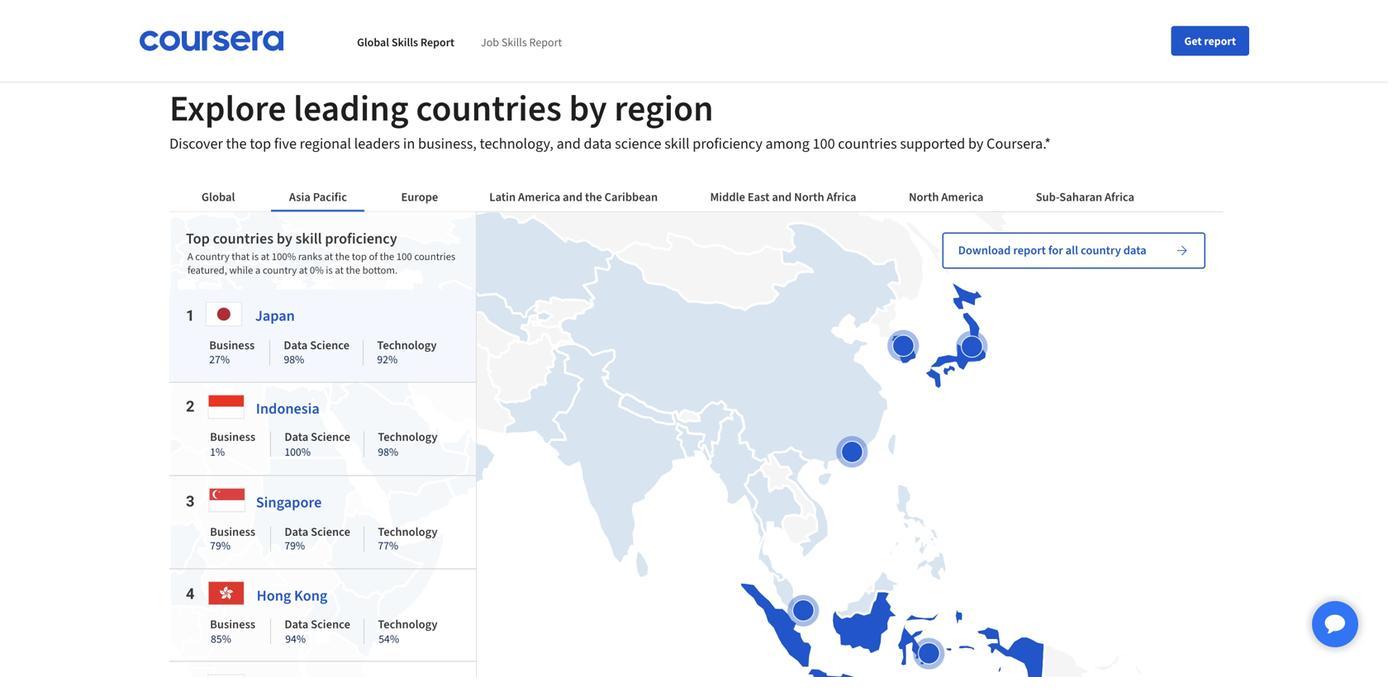 Task type: describe. For each thing, give the bounding box(es) containing it.
get
[[1184, 33, 1202, 48]]

job skills report link
[[481, 35, 562, 50]]

skills for job
[[501, 35, 527, 50]]

report for job skills report
[[529, 35, 562, 50]]

job skills report
[[481, 35, 562, 50]]

global
[[357, 35, 389, 50]]

job
[[481, 35, 499, 50]]

get report
[[1184, 33, 1236, 48]]

report
[[1204, 33, 1236, 48]]

skills for global
[[392, 35, 418, 50]]



Task type: locate. For each thing, give the bounding box(es) containing it.
2 report from the left
[[529, 35, 562, 50]]

2 skills from the left
[[501, 35, 527, 50]]

global skills report
[[357, 35, 454, 50]]

1 horizontal spatial skills
[[501, 35, 527, 50]]

1 report from the left
[[421, 35, 454, 50]]

skills
[[392, 35, 418, 50], [501, 35, 527, 50]]

report right 'job'
[[529, 35, 562, 50]]

coursera logo image
[[139, 31, 284, 51]]

global skills report link
[[357, 35, 454, 50]]

0 horizontal spatial skills
[[392, 35, 418, 50]]

get report button
[[1171, 26, 1249, 56]]

skills right 'job'
[[501, 35, 527, 50]]

skills right global
[[392, 35, 418, 50]]

1 skills from the left
[[392, 35, 418, 50]]

report for global skills report
[[421, 35, 454, 50]]

report
[[421, 35, 454, 50], [529, 35, 562, 50]]

0 horizontal spatial report
[[421, 35, 454, 50]]

1 horizontal spatial report
[[529, 35, 562, 50]]

report left 'job'
[[421, 35, 454, 50]]



Task type: vqa. For each thing, say whether or not it's contained in the screenshot.
U.S. inside the '#1 Public Research University in the U.S. (QS World Rankings, 2022)'
no



